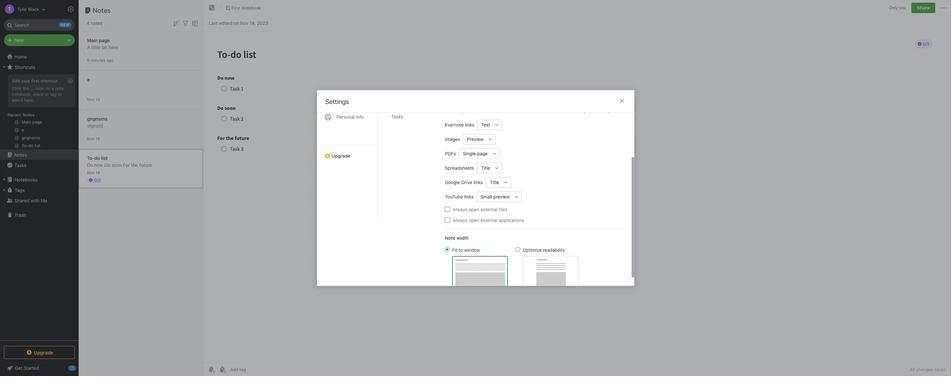 Task type: locate. For each thing, give the bounding box(es) containing it.
Choose default view option for Images field
[[463, 134, 496, 145]]

personal info
[[336, 114, 364, 120]]

on left the a
[[45, 86, 50, 91]]

note list element
[[79, 0, 204, 377]]

to-
[[87, 156, 94, 161]]

add
[[12, 98, 19, 103]]

0 vertical spatial 14
[[96, 97, 100, 102]]

title button
[[477, 163, 492, 174], [486, 177, 501, 188]]

tab list
[[317, 49, 378, 223]]

0 horizontal spatial upgrade
[[34, 351, 53, 356]]

0 vertical spatial tasks
[[391, 114, 403, 120]]

Always open external applications checkbox
[[445, 218, 450, 223]]

1 horizontal spatial the
[[131, 162, 138, 168]]

soon
[[111, 162, 122, 168]]

nov down sfgnsfd
[[87, 137, 94, 141]]

open up always open external applications
[[469, 207, 479, 213]]

here.
[[24, 98, 34, 103]]

1 horizontal spatial do
[[104, 162, 110, 168]]

0 horizontal spatial to
[[58, 92, 62, 97]]

window
[[464, 248, 480, 253]]

1 vertical spatial always
[[453, 218, 467, 223]]

always open external applications
[[453, 218, 524, 223]]

on right edited
[[234, 20, 239, 26]]

0 vertical spatial external
[[481, 207, 498, 213]]

title for spreadsheets
[[481, 166, 490, 171]]

shared with me
[[14, 198, 47, 204]]

1 vertical spatial the
[[131, 162, 138, 168]]

new
[[14, 37, 24, 43]]

page inside main page a little bit here
[[99, 38, 110, 43]]

new
[[505, 108, 513, 114]]

0 vertical spatial nov 14
[[87, 97, 100, 102]]

always
[[453, 207, 467, 213], [453, 218, 467, 223]]

1 vertical spatial external
[[481, 218, 498, 223]]

0 horizontal spatial tasks
[[14, 163, 26, 168]]

2 14 from the top
[[96, 137, 100, 141]]

single
[[463, 151, 476, 157]]

0 horizontal spatial your
[[21, 78, 30, 84]]

2 always from the top
[[453, 218, 467, 223]]

always for always open external applications
[[453, 218, 467, 223]]

add
[[12, 78, 20, 84]]

upgrade for the bottommost upgrade popup button
[[34, 351, 53, 356]]

your inside group
[[21, 78, 30, 84]]

1 horizontal spatial upgrade
[[332, 153, 350, 159]]

title button up small preview button
[[486, 177, 501, 188]]

shared with me link
[[0, 196, 78, 206]]

nov
[[240, 20, 248, 26], [87, 97, 94, 102], [87, 137, 94, 141], [87, 171, 94, 176]]

2 vertical spatial notes
[[14, 152, 27, 158]]

do down to-
[[87, 162, 93, 168]]

1 horizontal spatial your
[[461, 108, 470, 114]]

external for files
[[481, 207, 498, 213]]

1 nov 14 from the top
[[87, 97, 100, 102]]

2 nov 14 from the top
[[87, 137, 100, 141]]

external up always open external applications
[[481, 207, 498, 213]]

trash link
[[0, 210, 78, 221]]

14 up gngnsrns
[[96, 97, 100, 102]]

notes up notes
[[93, 7, 111, 14]]

all
[[910, 368, 915, 373]]

links
[[514, 108, 523, 114], [465, 122, 474, 128], [473, 180, 483, 185], [464, 194, 474, 200]]

a
[[87, 44, 90, 50]]

0 vertical spatial open
[[469, 207, 479, 213]]

page
[[99, 38, 110, 43], [477, 151, 488, 157]]

14
[[96, 97, 100, 102], [96, 137, 100, 141], [96, 171, 100, 176]]

list
[[101, 156, 108, 161]]

your for default
[[461, 108, 470, 114]]

2 vertical spatial nov 14
[[87, 171, 100, 176]]

0 vertical spatial to
[[58, 92, 62, 97]]

0 horizontal spatial do
[[87, 162, 93, 168]]

page up bit
[[99, 38, 110, 43]]

0 horizontal spatial the
[[23, 86, 29, 91]]

nov 14 up 0/3
[[87, 171, 100, 176]]

0 vertical spatial your
[[21, 78, 30, 84]]

tasks inside tab
[[391, 114, 403, 120]]

Note Editor text field
[[204, 31, 951, 363]]

external down always open external files
[[481, 218, 498, 223]]

close image
[[618, 97, 626, 105]]

page right single
[[477, 151, 488, 157]]

here
[[109, 44, 118, 50]]

add a reminder image
[[207, 366, 215, 374]]

0 vertical spatial title button
[[477, 163, 492, 174]]

1 vertical spatial page
[[477, 151, 488, 157]]

last edited on nov 14, 2023
[[209, 20, 268, 26]]

0 vertical spatial page
[[99, 38, 110, 43]]

nov left 14,
[[240, 20, 248, 26]]

do now do soon for the future
[[87, 162, 152, 168]]

0 horizontal spatial on
[[45, 86, 50, 91]]

14 up 0/3
[[96, 171, 100, 176]]

do
[[87, 162, 93, 168], [104, 162, 110, 168]]

2 external from the top
[[481, 218, 498, 223]]

images
[[445, 137, 460, 142]]

1 always from the top
[[453, 207, 467, 213]]

tree containing home
[[0, 51, 79, 341]]

group
[[0, 72, 78, 152]]

tree
[[0, 51, 79, 341]]

upgrade
[[332, 153, 350, 159], [34, 351, 53, 356]]

nov 14
[[87, 97, 100, 102], [87, 137, 100, 141], [87, 171, 100, 176]]

1 vertical spatial tasks
[[14, 163, 26, 168]]

0 vertical spatial notes
[[93, 7, 111, 14]]

page inside single page button
[[477, 151, 488, 157]]

readability
[[543, 248, 565, 253]]

on inside note window "element"
[[234, 20, 239, 26]]

applications
[[499, 218, 524, 223]]

default
[[471, 108, 485, 114]]

notes up tasks 'button'
[[14, 152, 27, 158]]

2 vertical spatial 14
[[96, 171, 100, 176]]

upgrade inside tab list
[[332, 153, 350, 159]]

to
[[58, 92, 62, 97], [459, 248, 463, 253]]

0 vertical spatial the
[[23, 86, 29, 91]]

notes inside note list element
[[93, 7, 111, 14]]

1 vertical spatial title button
[[486, 177, 501, 188]]

1 vertical spatial on
[[45, 86, 50, 91]]

open for always open external applications
[[469, 218, 479, 223]]

0 vertical spatial on
[[234, 20, 239, 26]]

nov 14 down sfgnsfd
[[87, 137, 100, 141]]

title for google drive links
[[490, 180, 499, 185]]

to inside option group
[[459, 248, 463, 253]]

title down choose default view option for pdfs field
[[481, 166, 490, 171]]

1 horizontal spatial on
[[234, 20, 239, 26]]

expand note image
[[208, 4, 216, 12]]

title up small preview button
[[490, 180, 499, 185]]

nov 14 for e
[[87, 97, 100, 102]]

1 vertical spatial 14
[[96, 137, 100, 141]]

always right always open external applications checkbox
[[453, 218, 467, 223]]

Choose default view option for Google Drive links field
[[486, 177, 511, 188]]

settings
[[325, 98, 349, 106]]

expand tags image
[[2, 188, 7, 193]]

1 vertical spatial title
[[490, 180, 499, 185]]

Choose default view option for Spreadsheets field
[[477, 163, 502, 174]]

the
[[23, 86, 29, 91], [131, 162, 138, 168]]

14 for gngnsrns
[[96, 137, 100, 141]]

upgrade button inside tab list
[[317, 144, 377, 162]]

tasks tab
[[386, 111, 434, 122]]

title button down choose default view option for pdfs field
[[477, 163, 492, 174]]

always right always open external files checkbox
[[453, 207, 467, 213]]

notes right recent
[[23, 112, 34, 118]]

share
[[917, 5, 930, 10]]

external for applications
[[481, 218, 498, 223]]

title
[[481, 166, 490, 171], [490, 180, 499, 185]]

1 open from the top
[[469, 207, 479, 213]]

1 horizontal spatial upgrade button
[[317, 144, 377, 162]]

now
[[94, 162, 103, 168]]

are
[[572, 108, 579, 114]]

14 down sfgnsfd
[[96, 137, 100, 141]]

note
[[445, 235, 455, 241]]

single page
[[463, 151, 488, 157]]

0 vertical spatial always
[[453, 207, 467, 213]]

your left default
[[461, 108, 470, 114]]

Optimize readability radio
[[516, 248, 520, 252]]

gngnsrns
[[87, 116, 108, 122]]

0 vertical spatial upgrade
[[332, 153, 350, 159]]

1 external from the top
[[481, 207, 498, 213]]

share button
[[912, 3, 936, 13]]

1 vertical spatial to
[[459, 248, 463, 253]]

links right drive
[[473, 180, 483, 185]]

first notebook
[[232, 5, 261, 10]]

preview button
[[463, 134, 485, 145]]

on
[[234, 20, 239, 26], [45, 86, 50, 91]]

1 vertical spatial nov 14
[[87, 137, 100, 141]]

1 14 from the top
[[96, 97, 100, 102]]

1 vertical spatial your
[[461, 108, 470, 114]]

option group
[[445, 247, 579, 289]]

group containing add your first shortcut
[[0, 72, 78, 152]]

your up the "click the ..."
[[21, 78, 30, 84]]

the left ...
[[23, 86, 29, 91]]

Choose default view option for PDFs field
[[459, 149, 500, 159]]

home link
[[0, 51, 79, 62]]

1 vertical spatial upgrade
[[34, 351, 53, 356]]

4
[[87, 20, 89, 26]]

notes
[[93, 7, 111, 14], [23, 112, 34, 118], [14, 152, 27, 158]]

nov 14 up gngnsrns
[[87, 97, 100, 102]]

saved
[[935, 368, 946, 373]]

shortcuts button
[[0, 62, 78, 72]]

1 vertical spatial open
[[469, 218, 479, 223]]

1 horizontal spatial tasks
[[391, 114, 403, 120]]

do down list
[[104, 162, 110, 168]]

title button for spreadsheets
[[477, 163, 492, 174]]

tags button
[[0, 185, 78, 196]]

to down the note,
[[58, 92, 62, 97]]

open down always open external files
[[469, 218, 479, 223]]

shared
[[14, 198, 29, 204]]

0 vertical spatial upgrade button
[[317, 144, 377, 162]]

nov up 0/3
[[87, 171, 94, 176]]

0 horizontal spatial page
[[99, 38, 110, 43]]

only
[[889, 5, 898, 10]]

home
[[14, 54, 27, 59]]

None search field
[[9, 19, 70, 31]]

always for always open external files
[[453, 207, 467, 213]]

shortcuts
[[15, 64, 35, 70]]

the right the for
[[131, 162, 138, 168]]

page for single
[[477, 151, 488, 157]]

1 horizontal spatial page
[[477, 151, 488, 157]]

2 open from the top
[[469, 218, 479, 223]]

to right fit
[[459, 248, 463, 253]]

recent notes
[[8, 112, 34, 118]]

views
[[486, 108, 497, 114]]

options?
[[587, 108, 605, 114]]

0 vertical spatial title
[[481, 166, 490, 171]]

1 horizontal spatial to
[[459, 248, 463, 253]]

1 vertical spatial notes
[[23, 112, 34, 118]]

0 horizontal spatial upgrade button
[[4, 347, 75, 360]]

group inside tree
[[0, 72, 78, 152]]

optimize readability
[[523, 248, 565, 253]]

3 nov 14 from the top
[[87, 171, 100, 176]]

all changes saved
[[910, 368, 946, 373]]

upgrade button
[[317, 144, 377, 162], [4, 347, 75, 360]]

my
[[580, 108, 586, 114]]



Task type: describe. For each thing, give the bounding box(es) containing it.
youtube
[[445, 194, 463, 200]]

upgrade for upgrade popup button in tab list
[[332, 153, 350, 159]]

page for main
[[99, 38, 110, 43]]

tab list containing personal info
[[317, 49, 378, 223]]

shortcut
[[41, 78, 58, 84]]

nov 14 for gngnsrns
[[87, 137, 100, 141]]

notes
[[91, 20, 102, 26]]

main page a little bit here
[[87, 38, 118, 50]]

preview
[[493, 194, 510, 200]]

2 do from the left
[[104, 162, 110, 168]]

4 notes
[[87, 20, 102, 26]]

6 minutes ago
[[87, 58, 113, 63]]

or
[[45, 92, 49, 97]]

bit
[[102, 44, 107, 50]]

and
[[525, 108, 532, 114]]

recent
[[8, 112, 21, 118]]

the inside note list element
[[131, 162, 138, 168]]

small preview
[[481, 194, 510, 200]]

edited
[[219, 20, 232, 26]]

on inside icon on a note, notebook, stack or tag to add it here.
[[45, 86, 50, 91]]

info
[[356, 114, 364, 120]]

tag
[[50, 92, 56, 97]]

3 14 from the top
[[96, 171, 100, 176]]

...
[[30, 86, 35, 91]]

optimize
[[523, 248, 542, 253]]

changes
[[917, 368, 933, 373]]

me
[[41, 198, 47, 204]]

always open external files
[[453, 207, 508, 213]]

6
[[87, 58, 90, 63]]

your for first
[[21, 78, 30, 84]]

1 do from the left
[[87, 162, 93, 168]]

first
[[31, 78, 39, 84]]

note,
[[55, 86, 65, 91]]

small preview button
[[476, 192, 511, 202]]

notebook,
[[12, 92, 32, 97]]

nov inside note window "element"
[[240, 20, 248, 26]]

note width
[[445, 235, 469, 241]]

option group containing fit to window
[[445, 247, 579, 289]]

sfgnsfd
[[87, 123, 103, 129]]

Choose default view option for YouTube links field
[[476, 192, 522, 202]]

what are my options?
[[560, 108, 605, 114]]

little
[[91, 44, 101, 50]]

click the ...
[[12, 86, 35, 91]]

text button
[[477, 120, 492, 130]]

with
[[31, 198, 39, 204]]

nov down e
[[87, 97, 94, 102]]

small
[[481, 194, 492, 200]]

attachments.
[[533, 108, 559, 114]]

youtube links
[[445, 194, 474, 200]]

gngnsrns sfgnsfd
[[87, 116, 108, 129]]

notebooks
[[15, 177, 38, 183]]

only you
[[889, 5, 906, 10]]

for
[[498, 108, 504, 114]]

single page button
[[459, 149, 489, 159]]

spreadsheets
[[445, 166, 474, 171]]

14,
[[250, 20, 256, 26]]

tasks button
[[0, 160, 78, 171]]

tags
[[15, 188, 25, 193]]

title button for google drive links
[[486, 177, 501, 188]]

add your first shortcut
[[12, 78, 58, 84]]

future
[[139, 162, 152, 168]]

minutes
[[91, 58, 105, 63]]

files
[[499, 207, 508, 213]]

1 vertical spatial upgrade button
[[4, 347, 75, 360]]

personal
[[336, 114, 355, 120]]

what
[[560, 108, 571, 114]]

Always open external files checkbox
[[445, 207, 450, 212]]

click
[[12, 86, 22, 91]]

links down drive
[[464, 194, 474, 200]]

links left and
[[514, 108, 523, 114]]

a
[[52, 86, 54, 91]]

choose your default views for new links and attachments.
[[445, 108, 559, 114]]

expand notebooks image
[[2, 177, 7, 183]]

e
[[87, 77, 90, 82]]

you
[[899, 5, 906, 10]]

trash
[[14, 213, 26, 218]]

tasks inside 'button'
[[14, 163, 26, 168]]

open for always open external files
[[469, 207, 479, 213]]

do
[[94, 156, 100, 161]]

fit
[[452, 248, 457, 253]]

it
[[20, 98, 23, 103]]

last
[[209, 20, 218, 26]]

the inside group
[[23, 86, 29, 91]]

Search text field
[[9, 19, 70, 31]]

choose
[[445, 108, 460, 114]]

0/3
[[94, 178, 101, 183]]

to inside icon on a note, notebook, stack or tag to add it here.
[[58, 92, 62, 97]]

icon
[[36, 86, 44, 91]]

settings image
[[67, 5, 75, 13]]

add tag image
[[219, 366, 226, 374]]

Choose default view option for Evernote links field
[[477, 120, 502, 130]]

evernote
[[445, 122, 464, 128]]

preview
[[467, 137, 484, 142]]

stack
[[33, 92, 44, 97]]

to-do list
[[87, 156, 108, 161]]

Fit to window radio
[[445, 248, 449, 252]]

width
[[457, 235, 469, 241]]

notes link
[[0, 150, 78, 160]]

note window element
[[204, 0, 951, 377]]

links left 'text' button
[[465, 122, 474, 128]]

notebooks link
[[0, 175, 78, 185]]

14 for e
[[96, 97, 100, 102]]



Task type: vqa. For each thing, say whether or not it's contained in the screenshot.
second Always from the top
yes



